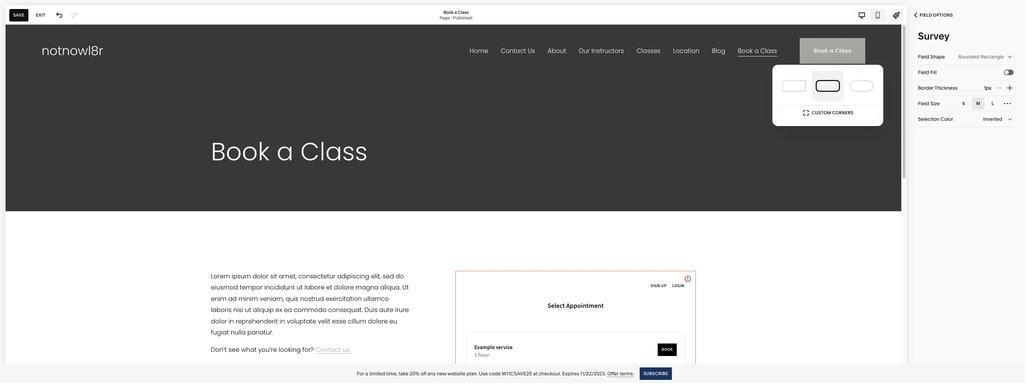 Task type: vqa. For each thing, say whether or not it's contained in the screenshot.
Padding
no



Task type: describe. For each thing, give the bounding box(es) containing it.
w11csave20
[[502, 371, 532, 377]]

shape
[[931, 54, 945, 60]]

fill
[[931, 69, 937, 76]]

subscribe
[[644, 371, 668, 376]]

options
[[934, 12, 953, 18]]

field shape
[[918, 54, 945, 60]]

rounded rectangle
[[959, 54, 1004, 60]]

option group containing s
[[958, 97, 1014, 110]]

subscribe button
[[640, 368, 672, 380]]

at
[[533, 371, 538, 377]]

Border Thickness field
[[969, 80, 992, 96]]

custom corners button
[[778, 105, 878, 121]]

book
[[444, 10, 454, 15]]

published
[[453, 15, 473, 20]]

a for book
[[455, 10, 457, 15]]

11/22/2023.
[[580, 371, 606, 377]]

corners
[[833, 110, 854, 115]]

offer
[[608, 371, 619, 377]]

new
[[437, 371, 447, 377]]

field for field options
[[920, 12, 932, 18]]

class
[[458, 10, 469, 15]]

time,
[[386, 371, 398, 377]]

use
[[479, 371, 488, 377]]

any
[[428, 371, 436, 377]]

take
[[399, 371, 409, 377]]

page
[[440, 15, 450, 20]]

offer terms. link
[[608, 371, 634, 377]]

survey
[[918, 30, 950, 42]]

border thickness
[[918, 85, 958, 91]]

20%
[[410, 371, 420, 377]]

custom corners
[[812, 110, 854, 115]]

field size
[[918, 101, 940, 107]]

field for field shape
[[918, 54, 930, 60]]

border
[[918, 85, 934, 91]]

plan.
[[467, 371, 478, 377]]

field for field fill
[[918, 69, 930, 76]]

field options button
[[907, 8, 961, 23]]



Task type: locate. For each thing, give the bounding box(es) containing it.
field fill
[[918, 69, 937, 76]]

field
[[920, 12, 932, 18], [918, 54, 930, 60], [918, 69, 930, 76], [918, 101, 930, 107]]

thickness
[[935, 85, 958, 91]]

a inside book a class page · published
[[455, 10, 457, 15]]

l
[[992, 101, 995, 106]]

checkout.
[[539, 371, 561, 377]]

field left shape
[[918, 54, 930, 60]]

code
[[489, 371, 501, 377]]

terms.
[[620, 371, 634, 377]]

square image
[[782, 80, 806, 92]]

book a class page · published
[[440, 10, 473, 20]]

field left size
[[918, 101, 930, 107]]

s
[[963, 101, 966, 106]]

option group
[[958, 97, 1014, 110]]

1 horizontal spatial a
[[455, 10, 457, 15]]

expires
[[562, 371, 579, 377]]

rounded
[[959, 54, 980, 60]]

limited
[[369, 371, 385, 377]]

field options
[[920, 12, 953, 18]]

None checkbox
[[1005, 70, 1009, 75]]

website
[[448, 371, 466, 377]]

0 horizontal spatial a
[[366, 371, 368, 377]]

exit button
[[32, 9, 49, 21]]

a right 'book'
[[455, 10, 457, 15]]

rectangle
[[981, 54, 1004, 60]]

field left options
[[920, 12, 932, 18]]

exit
[[36, 12, 45, 18]]

a for for
[[366, 371, 368, 377]]

field left fill on the top
[[918, 69, 930, 76]]

rounded rectangle image
[[816, 80, 840, 92]]

1 vertical spatial a
[[366, 371, 368, 377]]

field inside button
[[920, 12, 932, 18]]

a
[[455, 10, 457, 15], [366, 371, 368, 377]]

0 vertical spatial a
[[455, 10, 457, 15]]

for a limited time, take 20% off any new website plan. use code w11csave20 at checkout. expires 11/22/2023. offer terms.
[[357, 371, 634, 377]]

tab list
[[854, 10, 886, 21]]

off
[[421, 371, 427, 377]]

field for field size
[[918, 101, 930, 107]]

m
[[977, 101, 981, 106]]

save button
[[9, 9, 28, 21]]

·
[[451, 15, 452, 20]]

pill image
[[850, 80, 874, 92]]

for
[[357, 371, 364, 377]]

custom
[[812, 110, 831, 115]]

a right for
[[366, 371, 368, 377]]

save
[[13, 12, 25, 18]]

size
[[931, 101, 940, 107]]



